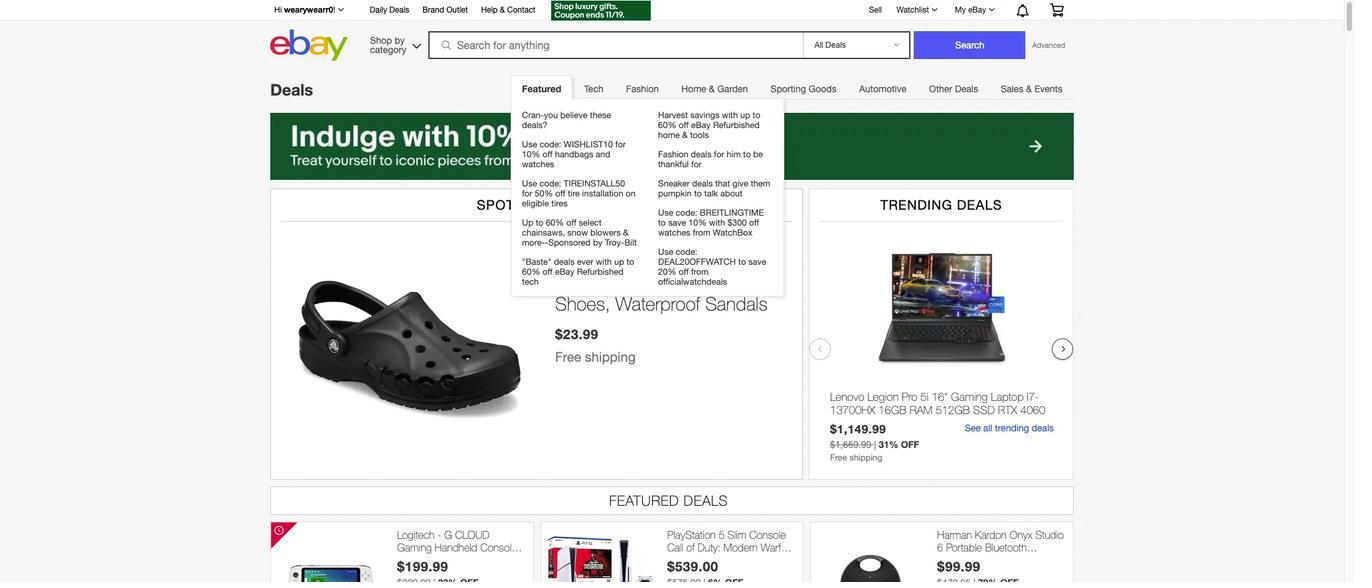 Task type: locate. For each thing, give the bounding box(es) containing it.
events
[[1035, 84, 1063, 94]]

off right $300 on the right of the page
[[749, 218, 759, 228]]

for right the wishlist10 at top left
[[615, 139, 626, 149]]

deals down tools
[[691, 149, 712, 159]]

deals left that
[[692, 179, 713, 189]]

to left talk on the top right
[[694, 189, 702, 199]]

1 horizontal spatial free
[[830, 453, 847, 463]]

1 vertical spatial shipping
[[850, 453, 883, 463]]

tire
[[568, 189, 580, 199]]

1 vertical spatial free
[[830, 453, 847, 463]]

harvest savings with up to 60% off ebay refurbished home & tools
[[658, 110, 760, 140]]

console
[[749, 529, 786, 541], [480, 542, 517, 554]]

0 vertical spatial 60%
[[658, 120, 676, 130]]

0 vertical spatial console
[[749, 529, 786, 541]]

2 vertical spatial ebay
[[555, 267, 575, 277]]

save for use code: breitlingtime to save 10% with $300 off watches from watchbox
[[668, 218, 686, 228]]

0 horizontal spatial console
[[480, 542, 517, 554]]

60% inside up to 60% off select chainsaws, snow blowers & more--sponsored by troy-bilt
[[546, 218, 564, 228]]

with left $300 on the right of the page
[[709, 218, 725, 228]]

ssd
[[973, 404, 995, 417]]

0 horizontal spatial by
[[395, 35, 405, 45]]

onyx
[[1010, 529, 1033, 541]]

fashion down the "home" at the top
[[658, 149, 689, 159]]

kardon
[[975, 529, 1007, 541]]

off right 31%
[[901, 439, 919, 450]]

& left tools
[[682, 130, 688, 140]]

gaming up ssd
[[951, 390, 988, 404]]

off left handbags
[[543, 149, 553, 159]]

console up warfare
[[749, 529, 786, 541]]

use code: wishlist10 for 10% off handbags and watches link
[[521, 135, 638, 174]]

watches up 50%
[[522, 159, 554, 169]]

other deals
[[929, 84, 978, 94]]

sneaker deals that give them pumpkin to talk about
[[658, 179, 770, 199]]

console down cloud
[[480, 542, 517, 554]]

use inside 'use code: breitlingtime to save 10% with $300 off watches from watchbox'
[[658, 208, 673, 218]]

0 vertical spatial refurbished
[[713, 120, 760, 130]]

use up 20%
[[658, 247, 673, 257]]

10%
[[522, 149, 540, 159], [689, 218, 707, 228]]

legion
[[868, 390, 899, 404]]

off left tire
[[555, 189, 565, 199]]

use code: deal20offwatch  to save 20% off from officialwatchdeals link
[[658, 242, 774, 292]]

& right 'home' at the top of the page
[[709, 84, 715, 94]]

to up "be"
[[753, 110, 760, 120]]

1 horizontal spatial shipping
[[850, 453, 883, 463]]

spotlight
[[477, 197, 556, 212]]

& for contact
[[500, 5, 505, 15]]

by right shop
[[395, 35, 405, 45]]

watches up deal20offwatch
[[658, 228, 691, 238]]

with right savings
[[722, 110, 738, 120]]

&
[[500, 5, 505, 15], [709, 84, 715, 94], [1026, 84, 1032, 94], [682, 130, 688, 140], [623, 228, 629, 238]]

account navigation
[[267, 0, 1074, 23]]

deals for trending deals
[[957, 197, 1002, 212]]

save up on
[[749, 257, 766, 267]]

code: down pumpkin
[[676, 208, 698, 218]]

up to 60% off select chainsaws, snow blowers & more--sponsored by troy-bilt
[[522, 218, 637, 248]]

black
[[984, 555, 1008, 567]]

1 horizontal spatial console
[[749, 529, 786, 541]]

bundle
[[676, 555, 707, 567]]

snow
[[567, 228, 588, 238]]

to down pumpkin
[[658, 218, 666, 228]]

my
[[955, 5, 966, 15]]

off right tech
[[543, 267, 553, 277]]

60% left tools
[[658, 120, 676, 130]]

to down bilt
[[627, 257, 634, 267]]

1 vertical spatial and
[[659, 248, 689, 270]]

0 horizontal spatial featured
[[522, 83, 562, 94]]

fashion up harvest
[[626, 84, 659, 94]]

off inside up to 60% off select chainsaws, snow blowers & more--sponsored by troy-bilt
[[567, 218, 576, 228]]

all
[[983, 423, 993, 434]]

use code: wishlist10 for 10% off handbags and watches
[[522, 139, 626, 169]]

0 horizontal spatial watches
[[522, 159, 554, 169]]

playstation up of
[[667, 529, 716, 541]]

them
[[751, 179, 770, 189]]

deals
[[691, 149, 712, 159], [692, 179, 713, 189], [554, 257, 575, 267], [1032, 423, 1054, 434]]

60% down tires
[[546, 218, 564, 228]]

ebay right the my
[[968, 5, 986, 15]]

0 vertical spatial from
[[693, 228, 711, 238]]

2 horizontal spatial 60%
[[658, 120, 676, 130]]

with
[[722, 110, 738, 120], [709, 218, 725, 228], [596, 257, 612, 267]]

save inside 'use code: breitlingtime to save 10% with $300 off watches from watchbox'
[[668, 218, 686, 228]]

use down deals?
[[522, 139, 537, 149]]

use code: tireinstall50 for 50% off tire installation on eligible tires link
[[521, 174, 638, 213]]

code: inside use code: deal20offwatch  to save 20% off from officialwatchdeals
[[676, 247, 698, 257]]

and up clogs,
[[659, 248, 689, 270]]

other
[[929, 84, 952, 94]]

to inside up to 60% off select chainsaws, snow blowers & more--sponsored by troy-bilt
[[536, 218, 544, 228]]

1 horizontal spatial refurbished
[[713, 120, 760, 130]]

& right sales
[[1026, 84, 1032, 94]]

to left "be"
[[743, 149, 751, 159]]

0 vertical spatial gaming
[[951, 390, 988, 404]]

gaming inside lenovo legion pro 5i 16" gaming laptop i7- 13700hx 16gb ram 512gb ssd rtx 4060
[[951, 390, 988, 404]]

playstation down modern on the bottom of page
[[719, 555, 767, 567]]

& right blowers
[[623, 228, 629, 238]]

deals inside "baste" deals ever with up to 60% off ebay refurbished tech
[[554, 257, 575, 267]]

watches inside 'use code: breitlingtime to save 10% with $300 off watches from watchbox'
[[658, 228, 691, 238]]

0 vertical spatial and
[[596, 149, 610, 159]]

featured up call
[[609, 493, 679, 509]]

off inside the $1,669.99 | 31% off free shipping
[[901, 439, 919, 450]]

speaker
[[937, 555, 974, 567]]

1 vertical spatial up
[[614, 257, 624, 267]]

ebay right harvest
[[691, 120, 711, 130]]

refurbished inside "baste" deals ever with up to 60% off ebay refurbished tech
[[577, 267, 624, 277]]

deals inside sneaker deals that give them pumpkin to talk about
[[692, 179, 713, 189]]

0 horizontal spatial ebay
[[555, 267, 575, 277]]

save inside use code: deal20offwatch  to save 20% off from officialwatchdeals
[[749, 257, 766, 267]]

ebay left ever
[[555, 267, 575, 277]]

none submit inside shop by category banner
[[914, 31, 1026, 59]]

0 vertical spatial fashion
[[626, 84, 659, 94]]

sales & events link
[[990, 76, 1074, 102]]

$1,669.99
[[830, 440, 872, 450]]

save down pumpkin
[[668, 218, 686, 228]]

with right ever
[[596, 257, 612, 267]]

2 horizontal spatial ebay
[[968, 5, 986, 15]]

and
[[596, 149, 610, 159], [659, 248, 689, 270]]

on
[[626, 189, 636, 199]]

breitlingtime
[[700, 208, 764, 218]]

0 vertical spatial with
[[722, 110, 738, 120]]

indulge with 10% off luxury finds treat yourself iconic pieces from trusted sellers. coupon ends 11/19. image
[[270, 113, 1074, 180]]

shipping down |
[[850, 453, 883, 463]]

& for garden
[[709, 84, 715, 94]]

& inside account navigation
[[500, 5, 505, 15]]

0 horizontal spatial up
[[614, 257, 624, 267]]

1 vertical spatial by
[[593, 238, 603, 248]]

free down $1,669.99
[[830, 453, 847, 463]]

code: for with
[[676, 208, 698, 218]]

fashion for fashion deals for him to be thankful for
[[658, 149, 689, 159]]

talk
[[704, 189, 718, 199]]

2 vertical spatial with
[[596, 257, 612, 267]]

- left baya
[[610, 271, 617, 293]]

by inside up to 60% off select chainsaws, snow blowers & more--sponsored by troy-bilt
[[593, 238, 603, 248]]

to right up
[[536, 218, 544, 228]]

and right handbags
[[596, 149, 610, 159]]

waterproof
[[616, 293, 700, 315]]

0 horizontal spatial gaming
[[397, 542, 432, 554]]

1 horizontal spatial playstation
[[719, 555, 767, 567]]

1 horizontal spatial save
[[749, 257, 766, 267]]

10% inside the use code: wishlist10 for 10% off handbags and watches
[[522, 149, 540, 159]]

to
[[753, 110, 760, 120], [743, 149, 751, 159], [694, 189, 702, 199], [536, 218, 544, 228], [658, 218, 666, 228], [627, 257, 634, 267], [738, 257, 746, 267]]

shop by category
[[370, 35, 406, 55]]

& right "help"
[[500, 5, 505, 15]]

fashion link
[[615, 76, 670, 102]]

1 horizontal spatial and
[[659, 248, 689, 270]]

0 vertical spatial up
[[740, 110, 750, 120]]

featured inside featured link
[[522, 83, 562, 94]]

tools
[[690, 130, 709, 140]]

1 vertical spatial save
[[749, 257, 766, 267]]

- up the "baste"
[[545, 238, 548, 248]]

crocs
[[555, 248, 602, 270]]

deals down "sponsored"
[[554, 257, 575, 267]]

by inside shop by category
[[395, 35, 405, 45]]

13700hx
[[830, 404, 875, 417]]

shoes,
[[555, 293, 610, 315]]

1 vertical spatial from
[[691, 267, 709, 277]]

watchlist link
[[889, 2, 944, 18]]

0 vertical spatial save
[[668, 218, 686, 228]]

use down pumpkin
[[658, 208, 673, 218]]

eligible
[[522, 199, 549, 209]]

10% down talk on the top right
[[689, 218, 707, 228]]

with inside harvest savings with up to 60% off ebay refurbished home & tools
[[722, 110, 738, 120]]

1 horizontal spatial 60%
[[546, 218, 564, 228]]

daily deals link
[[370, 3, 409, 18]]

harman kardon onyx studio 6 portable bluetooth speaker - black link
[[937, 529, 1067, 567]]

refurbished inside harvest savings with up to 60% off ebay refurbished home & tools
[[713, 120, 760, 130]]

10% inside 'use code: breitlingtime to save 10% with $300 off watches from watchbox'
[[689, 218, 707, 228]]

daily
[[370, 5, 387, 15]]

off right 20%
[[679, 267, 689, 277]]

Search for anything text field
[[431, 33, 801, 58]]

for left him
[[714, 149, 724, 159]]

featured for featured deals
[[609, 493, 679, 509]]

60%
[[658, 120, 676, 130], [546, 218, 564, 228], [522, 267, 540, 277]]

1 vertical spatial 10%
[[689, 218, 707, 228]]

0 horizontal spatial save
[[668, 218, 686, 228]]

to inside "baste" deals ever with up to 60% off ebay refurbished tech
[[627, 257, 634, 267]]

1 vertical spatial fashion
[[658, 149, 689, 159]]

troy-
[[605, 238, 624, 248]]

fashion
[[626, 84, 659, 94], [658, 149, 689, 159]]

gaming down 'logitech'
[[397, 542, 432, 554]]

harvest
[[658, 110, 688, 120]]

0 vertical spatial by
[[395, 35, 405, 45]]

deals for for
[[691, 149, 712, 159]]

code: up tires
[[540, 179, 561, 189]]

0 vertical spatial playstation
[[667, 529, 716, 541]]

fashion inside "fashion deals for him to be thankful for"
[[658, 149, 689, 159]]

free inside the $1,669.99 | 31% off free shipping
[[830, 453, 847, 463]]

sales & events
[[1001, 84, 1063, 94]]

1 horizontal spatial by
[[593, 238, 603, 248]]

1 vertical spatial refurbished
[[577, 267, 624, 277]]

code: for off
[[676, 247, 698, 257]]

and inside crocs men's and women's shoes - baya clogs, slip on shoes, waterproof sandals
[[659, 248, 689, 270]]

free down $23.99
[[555, 349, 581, 364]]

deals
[[389, 5, 409, 15], [270, 80, 313, 99], [955, 84, 978, 94], [957, 197, 1002, 212], [684, 493, 728, 509]]

code: inside 'use code: breitlingtime to save 10% with $300 off watches from watchbox'
[[676, 208, 698, 218]]

handbags
[[555, 149, 593, 159]]

use for use code: deal20offwatch  to save 20% off from officialwatchdeals
[[658, 247, 673, 257]]

1 vertical spatial playstation
[[719, 555, 767, 567]]

off left select
[[567, 218, 576, 228]]

advanced
[[1032, 41, 1065, 49]]

0 vertical spatial featured
[[522, 83, 562, 94]]

thankful
[[658, 159, 689, 169]]

use up eligible
[[522, 179, 537, 189]]

1 vertical spatial featured
[[609, 493, 679, 509]]

- right the handheld
[[520, 542, 524, 554]]

shipping down $23.99
[[585, 349, 636, 364]]

laptop
[[991, 390, 1024, 404]]

1 horizontal spatial watches
[[658, 228, 691, 238]]

1 vertical spatial gaming
[[397, 542, 432, 554]]

home
[[658, 130, 680, 140]]

sales
[[1001, 84, 1024, 94]]

0 horizontal spatial and
[[596, 149, 610, 159]]

code: up 20%
[[676, 247, 698, 257]]

deals?
[[522, 120, 548, 130]]

1 horizontal spatial up
[[740, 110, 750, 120]]

deals inside account navigation
[[389, 5, 409, 15]]

free shipping
[[555, 349, 636, 364]]

use inside use code: deal20offwatch  to save 20% off from officialwatchdeals
[[658, 247, 673, 257]]

watchbox
[[713, 228, 753, 238]]

deal20offwatch
[[658, 257, 736, 267]]

2 vertical spatial 60%
[[522, 267, 540, 277]]

None submit
[[914, 31, 1026, 59]]

white
[[397, 555, 422, 567]]

1 vertical spatial watches
[[658, 228, 691, 238]]

0 vertical spatial ebay
[[968, 5, 986, 15]]

code: inside the use code: wishlist10 for 10% off handbags and watches
[[540, 139, 561, 149]]

4060
[[1021, 404, 1046, 417]]

1 vertical spatial console
[[480, 542, 517, 554]]

code: inside use code: tireinstall50 for 50% off tire installation on eligible tires
[[540, 179, 561, 189]]

16gb
[[879, 404, 907, 417]]

-
[[545, 238, 548, 248], [610, 271, 617, 293], [438, 529, 441, 541], [520, 542, 524, 554], [977, 555, 981, 567]]

0 horizontal spatial 60%
[[522, 267, 540, 277]]

up inside "baste" deals ever with up to 60% off ebay refurbished tech
[[614, 257, 624, 267]]

ebay inside "baste" deals ever with up to 60% off ebay refurbished tech
[[555, 267, 575, 277]]

console inside playstation 5 slim console call of duty: modern warfare iii bundle + playstation
[[749, 529, 786, 541]]

refurbished
[[713, 120, 760, 130], [577, 267, 624, 277]]

1 horizontal spatial gaming
[[951, 390, 988, 404]]

code: down deals?
[[540, 139, 561, 149]]

1 vertical spatial ebay
[[691, 120, 711, 130]]

to up slip at the right
[[738, 257, 746, 267]]

featured up the cran-
[[522, 83, 562, 94]]

watches inside the use code: wishlist10 for 10% off handbags and watches
[[522, 159, 554, 169]]

contact
[[507, 5, 536, 15]]

- left black
[[977, 555, 981, 567]]

1 vertical spatial with
[[709, 218, 725, 228]]

1 vertical spatial 60%
[[546, 218, 564, 228]]

up down "troy-"
[[614, 257, 624, 267]]

1 horizontal spatial 10%
[[689, 218, 707, 228]]

for left 50%
[[522, 189, 532, 199]]

use inside use code: tireinstall50 for 50% off tire installation on eligible tires
[[522, 179, 537, 189]]

use inside the use code: wishlist10 for 10% off handbags and watches
[[522, 139, 537, 149]]

0 horizontal spatial 10%
[[522, 149, 540, 159]]

off left tools
[[679, 120, 689, 130]]

60% inside "baste" deals ever with up to 60% off ebay refurbished tech
[[522, 267, 540, 277]]

handheld
[[435, 542, 477, 554]]

deals inside featured menu bar
[[955, 84, 978, 94]]

1 horizontal spatial ebay
[[691, 120, 711, 130]]

to inside sneaker deals that give them pumpkin to talk about
[[694, 189, 702, 199]]

0 horizontal spatial shipping
[[585, 349, 636, 364]]

featured link
[[511, 76, 572, 102]]

from inside use code: deal20offwatch  to save 20% off from officialwatchdeals
[[691, 267, 709, 277]]

60% down more-
[[522, 267, 540, 277]]

deals inside "fashion deals for him to be thankful for"
[[691, 149, 712, 159]]

deals for other deals
[[955, 84, 978, 94]]

& for events
[[1026, 84, 1032, 94]]

0 vertical spatial 10%
[[522, 149, 540, 159]]

off inside harvest savings with up to 60% off ebay refurbished home & tools
[[679, 120, 689, 130]]

0 vertical spatial shipping
[[585, 349, 636, 364]]

to inside 'use code: breitlingtime to save 10% with $300 off watches from watchbox'
[[658, 218, 666, 228]]

up down the garden
[[740, 110, 750, 120]]

"baste" deals ever with up to 60% off ebay refurbished tech link
[[521, 252, 638, 292]]

up to 60% off select chainsaws, snow blowers & more--sponsored by troy-bilt link
[[521, 213, 638, 252]]

1 horizontal spatial featured
[[609, 493, 679, 509]]

off
[[679, 120, 689, 130], [543, 149, 553, 159], [555, 189, 565, 199], [567, 218, 576, 228], [749, 218, 759, 228], [543, 267, 553, 277], [679, 267, 689, 277], [901, 439, 919, 450]]

save for use code: deal20offwatch  to save 20% off from officialwatchdeals
[[749, 257, 766, 267]]

0 horizontal spatial refurbished
[[577, 267, 624, 277]]

10% down deals?
[[522, 149, 540, 159]]

lenovo legion pro 5i 16" gaming laptop i7- 13700hx 16gb ram 512gb ssd rtx 4060
[[830, 390, 1046, 417]]

0 vertical spatial watches
[[522, 159, 554, 169]]

0 horizontal spatial free
[[555, 349, 581, 364]]

- inside crocs men's and women's shoes - baya clogs, slip on shoes, waterproof sandals
[[610, 271, 617, 293]]

by left "troy-"
[[593, 238, 603, 248]]



Task type: describe. For each thing, give the bounding box(es) containing it.
fashion for fashion
[[626, 84, 659, 94]]

sporting goods link
[[759, 76, 848, 102]]

to inside use code: deal20offwatch  to save 20% off from officialwatchdeals
[[738, 257, 746, 267]]

sponsored
[[548, 238, 591, 248]]

trending deals
[[881, 197, 1002, 212]]

be
[[753, 149, 763, 159]]

brand
[[423, 5, 444, 15]]

to inside "fashion deals for him to be thankful for"
[[743, 149, 751, 159]]

featured for featured
[[522, 83, 562, 94]]

savings
[[690, 110, 720, 120]]

studio
[[1036, 529, 1064, 541]]

code: for handbags
[[540, 139, 561, 149]]

"baste"
[[522, 257, 552, 267]]

more-
[[522, 238, 545, 248]]

use code: deal20offwatch  to save 20% off from officialwatchdeals
[[658, 247, 766, 287]]

deal
[[560, 197, 596, 212]]

0 vertical spatial free
[[555, 349, 581, 364]]

$1,669.99 | 31% off free shipping
[[830, 439, 919, 463]]

from inside 'use code: breitlingtime to save 10% with $300 off watches from watchbox'
[[693, 228, 711, 238]]

tireinstall50
[[564, 179, 625, 189]]

automotive link
[[848, 76, 918, 102]]

deals for featured deals
[[684, 493, 728, 509]]

sell link
[[863, 5, 888, 14]]

g
[[444, 529, 452, 541]]

5
[[719, 529, 725, 541]]

deals for off
[[554, 257, 575, 267]]

baya
[[622, 271, 661, 293]]

code: for tire
[[540, 179, 561, 189]]

home & garden link
[[670, 76, 759, 102]]

my ebay link
[[948, 2, 1001, 18]]

call
[[667, 542, 684, 554]]

with inside 'use code: breitlingtime to save 10% with $300 off watches from watchbox'
[[709, 218, 725, 228]]

outlet
[[446, 5, 468, 15]]

use for use code: breitlingtime to save 10% with $300 off watches from watchbox
[[658, 208, 673, 218]]

to inside harvest savings with up to 60% off ebay refurbished home & tools
[[753, 110, 760, 120]]

rtx
[[998, 404, 1017, 417]]

0 horizontal spatial playstation
[[667, 529, 716, 541]]

for inside the use code: wishlist10 for 10% off handbags and watches
[[615, 139, 626, 149]]

- left g
[[438, 529, 441, 541]]

wishlist10
[[564, 139, 613, 149]]

harvest savings with up to 60% off ebay refurbished home & tools link
[[658, 106, 774, 145]]

slim
[[728, 529, 746, 541]]

chainsaws,
[[522, 228, 565, 238]]

sandals
[[705, 293, 768, 315]]

featured menu bar
[[511, 75, 1074, 297]]

ebay inside account navigation
[[968, 5, 986, 15]]

i7-
[[1027, 390, 1039, 404]]

home & garden
[[681, 84, 748, 94]]

goods
[[809, 84, 837, 94]]

crocs men's and women's shoes - baya clogs, slip on shoes, waterproof sandals link
[[555, 248, 789, 315]]

tires
[[551, 199, 568, 209]]

featured menu
[[511, 75, 784, 297]]

featured deals
[[609, 493, 728, 509]]

use for use code: tireinstall50 for 50% off tire installation on eligible tires
[[522, 179, 537, 189]]

sell
[[869, 5, 882, 14]]

60% inside harvest savings with up to 60% off ebay refurbished home & tools
[[658, 120, 676, 130]]

hi wearywearr0 !
[[274, 5, 335, 15]]

playstation 5 slim console call of duty: modern warfare iii bundle + playstation link
[[667, 529, 797, 567]]

spotlight deal
[[477, 197, 596, 212]]

cloud
[[455, 529, 490, 541]]

and inside the use code: wishlist10 for 10% off handbags and watches
[[596, 149, 610, 159]]

duty:
[[698, 542, 721, 554]]

use for use code: wishlist10 for 10% off handbags and watches
[[522, 139, 537, 149]]

$23.99
[[555, 326, 599, 342]]

shop by category banner
[[267, 0, 1074, 64]]

automotive
[[859, 84, 907, 94]]

use code: tireinstall50 for 50% off tire installation on eligible tires
[[522, 179, 636, 209]]

brand outlet
[[423, 5, 468, 15]]

home
[[681, 84, 706, 94]]

lenovo legion pro 5i 16" gaming laptop i7- 13700hx 16gb ram 512gb ssd rtx 4060 link
[[830, 390, 1054, 420]]

deals down 4060 at the right bottom
[[1032, 423, 1054, 434]]

about
[[720, 189, 743, 199]]

console inside logitech - g cloud gaming handheld console - white
[[480, 542, 517, 554]]

men's
[[607, 248, 654, 270]]

20%
[[658, 267, 676, 277]]

logitech
[[397, 529, 435, 541]]

- inside harman kardon onyx studio 6 portable bluetooth speaker - black
[[977, 555, 981, 567]]

logitech - g cloud gaming handheld console - white
[[397, 529, 524, 567]]

$1,149.99
[[830, 422, 886, 436]]

shipping inside the $1,669.99 | 31% off free shipping
[[850, 453, 883, 463]]

shoes
[[555, 271, 605, 293]]

for inside use code: tireinstall50 for 50% off tire installation on eligible tires
[[522, 189, 532, 199]]

shop
[[370, 35, 392, 45]]

these
[[590, 110, 611, 120]]

bluetooth
[[985, 542, 1027, 554]]

- inside up to 60% off select chainsaws, snow blowers & more--sponsored by troy-bilt
[[545, 238, 548, 248]]

off inside use code: tireinstall50 for 50% off tire installation on eligible tires
[[555, 189, 565, 199]]

tech
[[522, 277, 539, 287]]

tech
[[584, 84, 604, 94]]

deals for daily deals
[[389, 5, 409, 15]]

ram
[[910, 404, 933, 417]]

cran-you believe these deals? link
[[521, 106, 638, 135]]

up inside harvest savings with up to 60% off ebay refurbished home & tools
[[740, 110, 750, 120]]

ebay inside harvest savings with up to 60% off ebay refurbished home & tools
[[691, 120, 711, 130]]

see
[[965, 423, 981, 434]]

cran-
[[522, 110, 544, 120]]

"baste" deals ever with up to 60% off ebay refurbished tech
[[522, 257, 634, 287]]

off inside "baste" deals ever with up to 60% off ebay refurbished tech
[[543, 267, 553, 277]]

of
[[686, 542, 695, 554]]

garden
[[717, 84, 748, 94]]

you
[[544, 110, 558, 120]]

crocs men's and women's shoes - baya clogs, slip on shoes, waterproof sandals
[[555, 248, 778, 315]]

get the coupon image
[[552, 1, 651, 21]]

give
[[733, 179, 748, 189]]

off inside 'use code: breitlingtime to save 10% with $300 off watches from watchbox'
[[749, 218, 759, 228]]

& inside harvest savings with up to 60% off ebay refurbished home & tools
[[682, 130, 688, 140]]

deals for talk
[[692, 179, 713, 189]]

featured tab list
[[511, 75, 1074, 297]]

up
[[522, 218, 533, 228]]

blowers
[[590, 228, 621, 238]]

use code: breitlingtime to save 10% with $300 off watches from watchbox link
[[658, 203, 774, 242]]

fashion deals for him to be thankful for
[[658, 149, 763, 169]]

ever
[[577, 257, 594, 267]]

harman
[[937, 529, 972, 541]]

gaming inside logitech - g cloud gaming handheld console - white
[[397, 542, 432, 554]]

off inside the use code: wishlist10 for 10% off handbags and watches
[[543, 149, 553, 159]]

your shopping cart image
[[1049, 3, 1065, 17]]

6
[[937, 542, 943, 554]]

for right thankful
[[691, 159, 702, 169]]

help
[[481, 5, 498, 15]]

that
[[715, 179, 730, 189]]

off inside use code: deal20offwatch  to save 20% off from officialwatchdeals
[[679, 267, 689, 277]]

with inside "baste" deals ever with up to 60% off ebay refurbished tech
[[596, 257, 612, 267]]

+
[[710, 555, 716, 567]]

& inside up to 60% off select chainsaws, snow blowers & more--sponsored by troy-bilt
[[623, 228, 629, 238]]

|
[[874, 440, 876, 450]]



Task type: vqa. For each thing, say whether or not it's contained in the screenshot.
the middle 60%
yes



